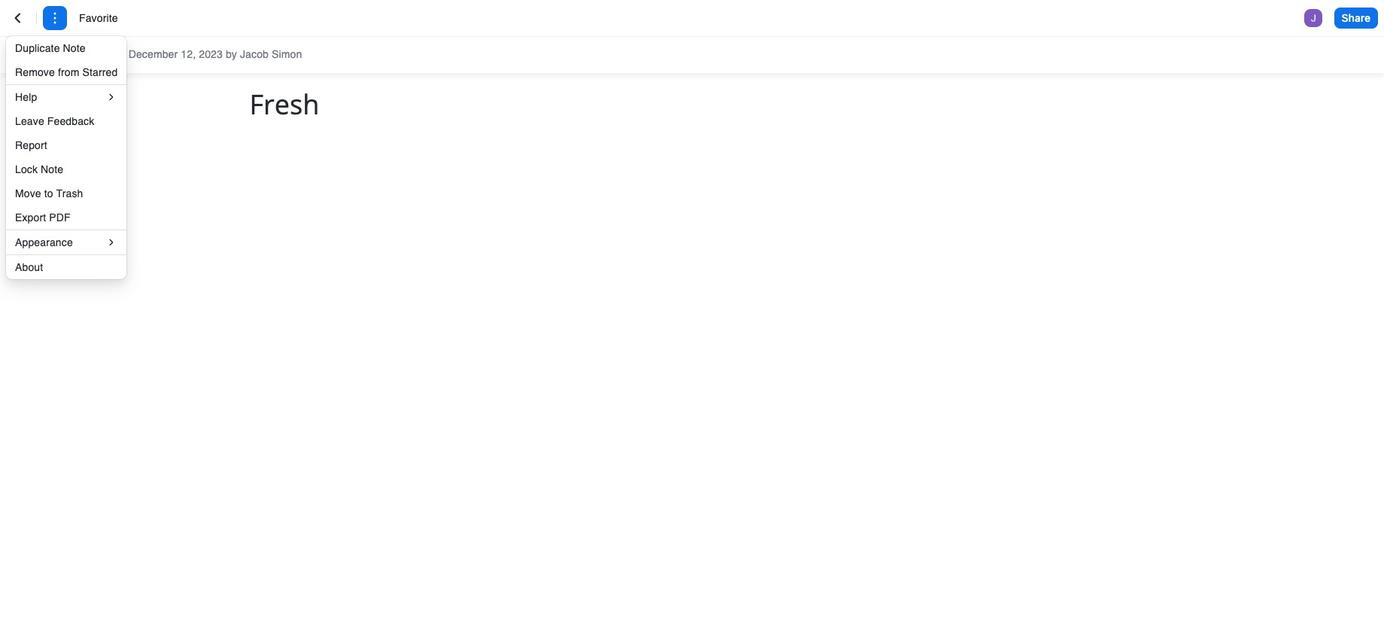 Task type: vqa. For each thing, say whether or not it's contained in the screenshot.
Lock
yes



Task type: locate. For each thing, give the bounding box(es) containing it.
lock note menu item
[[6, 157, 127, 181]]

move
[[15, 187, 41, 199]]

report
[[15, 139, 47, 151]]

remove from starred menu item
[[6, 60, 127, 84]]

share
[[1342, 11, 1371, 24]]

note up move to trash
[[41, 163, 63, 175]]

note
[[63, 42, 86, 54], [41, 163, 63, 175]]

more image
[[46, 9, 64, 27]]

leave feedback
[[15, 115, 94, 127]]

trash
[[56, 187, 83, 199]]

leave feedback link
[[6, 109, 127, 133]]

bold image
[[251, 46, 269, 64]]

note up from
[[63, 42, 86, 54]]

appearance
[[15, 236, 73, 248]]

on
[[68, 48, 80, 60]]

12,
[[181, 48, 196, 60]]

2023
[[199, 48, 223, 60]]

last edited on tuesday, december 12, 2023 by jacob simon
[[12, 48, 302, 60]]

tuesday,
[[83, 48, 125, 60]]

1 vertical spatial note
[[41, 163, 63, 175]]

jacob
[[240, 48, 269, 60]]

lock note
[[15, 163, 63, 175]]

duplicate note
[[15, 42, 86, 54]]

december
[[128, 48, 178, 60]]

italic image
[[282, 46, 300, 64]]

move to trash
[[15, 187, 83, 199]]

None text field
[[79, 11, 136, 26]]

duplicate
[[15, 42, 60, 54]]

remove from starred
[[15, 66, 118, 78]]

move to trash menu item
[[6, 181, 127, 205]]

remove
[[15, 66, 55, 78]]

export pdf
[[15, 212, 71, 224]]

menu
[[6, 36, 127, 279]]

export pdf menu item
[[6, 205, 127, 230]]

note for duplicate note
[[63, 42, 86, 54]]

fresh
[[250, 86, 319, 123]]

feedback
[[47, 115, 94, 127]]

0 vertical spatial note
[[63, 42, 86, 54]]

pdf
[[49, 212, 71, 224]]

from
[[58, 66, 79, 78]]



Task type: describe. For each thing, give the bounding box(es) containing it.
leave
[[15, 115, 44, 127]]

jacob simon image
[[1304, 9, 1322, 27]]

export
[[15, 212, 46, 224]]

to
[[44, 187, 53, 199]]

about
[[15, 261, 43, 273]]

edited
[[35, 48, 65, 60]]

about menu item
[[6, 255, 127, 279]]

last
[[12, 48, 32, 60]]

duplicate note menu item
[[6, 36, 127, 60]]

share button
[[1334, 8, 1378, 29]]

menu containing duplicate note
[[6, 36, 127, 279]]

appearance menu item
[[6, 230, 127, 254]]

by
[[226, 48, 237, 60]]

lock
[[15, 163, 38, 175]]

help menu item
[[6, 85, 127, 109]]

note for lock note
[[41, 163, 63, 175]]

all notes image
[[9, 9, 27, 27]]

help
[[15, 91, 37, 103]]

report menu item
[[6, 133, 127, 157]]

simon
[[272, 48, 302, 60]]

starred
[[82, 66, 118, 78]]



